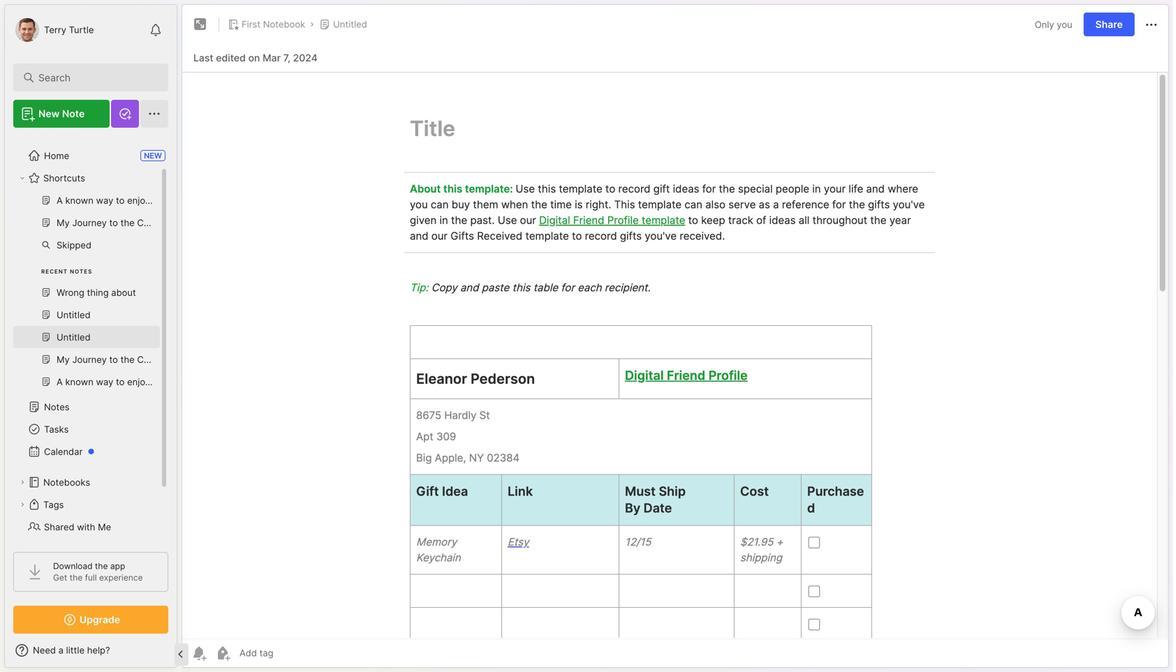 Task type: describe. For each thing, give the bounding box(es) containing it.
note
[[62, 108, 85, 120]]

untitled button
[[317, 15, 370, 34]]

terry turtle
[[44, 24, 94, 35]]

tasks button
[[13, 419, 160, 441]]

notes inside recent notes 'group'
[[70, 268, 92, 275]]

upgrade
[[80, 615, 120, 626]]

full
[[85, 573, 97, 583]]

add a reminder image
[[191, 646, 208, 662]]

turtle
[[69, 24, 94, 35]]

calendar
[[44, 447, 83, 458]]

tags button
[[13, 494, 160, 516]]

need
[[33, 646, 56, 657]]

notebooks
[[43, 477, 90, 488]]

Search text field
[[38, 71, 150, 85]]

expand note image
[[192, 16, 209, 33]]

untitled
[[333, 19, 367, 30]]

more actions image
[[1144, 16, 1161, 33]]

download the app get the full experience
[[53, 562, 143, 583]]

with
[[77, 522, 95, 533]]

Add tag field
[[238, 648, 343, 660]]

shared with me
[[44, 522, 111, 533]]

get
[[53, 573, 67, 583]]

calendar button
[[13, 441, 160, 463]]

shared
[[44, 522, 74, 533]]

a
[[58, 646, 64, 657]]

click to collapse image
[[176, 647, 187, 664]]

note window element
[[182, 4, 1170, 672]]

home
[[44, 150, 69, 161]]

last
[[194, 52, 214, 64]]

on
[[248, 52, 260, 64]]

notebook
[[263, 19, 305, 30]]

notes link
[[13, 396, 160, 419]]

only you
[[1036, 19, 1073, 30]]

edited
[[216, 52, 246, 64]]

2024
[[293, 52, 318, 64]]

shortcuts
[[43, 173, 85, 184]]

tasks
[[44, 424, 69, 435]]

shortcuts button
[[13, 167, 160, 189]]

recent notes
[[41, 268, 92, 275]]



Task type: locate. For each thing, give the bounding box(es) containing it.
new
[[144, 151, 162, 160]]

main element
[[0, 0, 182, 673]]

0 horizontal spatial the
[[70, 573, 83, 583]]

new note
[[38, 108, 85, 120]]

Note Editor text field
[[182, 72, 1169, 639]]

the
[[95, 562, 108, 572], [70, 573, 83, 583]]

More actions field
[[1144, 16, 1161, 33]]

me
[[98, 522, 111, 533]]

notebooks link
[[13, 472, 160, 494]]

shared with me link
[[13, 516, 160, 539]]

upgrade button
[[13, 607, 168, 635]]

expand notebooks image
[[18, 479, 27, 487]]

tree inside main element
[[5, 136, 177, 570]]

1 horizontal spatial the
[[95, 562, 108, 572]]

you
[[1058, 19, 1073, 30]]

7,
[[283, 52, 291, 64]]

None search field
[[38, 69, 150, 86]]

the down download
[[70, 573, 83, 583]]

WHAT'S NEW field
[[5, 640, 177, 662]]

first notebook
[[242, 19, 305, 30]]

1 vertical spatial the
[[70, 573, 83, 583]]

notes up tasks at the bottom of page
[[44, 402, 70, 413]]

1 horizontal spatial notes
[[70, 268, 92, 275]]

help?
[[87, 646, 110, 657]]

first notebook button
[[225, 15, 308, 34]]

0 horizontal spatial notes
[[44, 402, 70, 413]]

none search field inside main element
[[38, 69, 150, 86]]

experience
[[99, 573, 143, 583]]

download
[[53, 562, 93, 572]]

1 vertical spatial notes
[[44, 402, 70, 413]]

notes right "recent"
[[70, 268, 92, 275]]

0 vertical spatial the
[[95, 562, 108, 572]]

new
[[38, 108, 60, 120]]

tags
[[43, 500, 64, 511]]

0 vertical spatial notes
[[70, 268, 92, 275]]

app
[[110, 562, 125, 572]]

notes
[[70, 268, 92, 275], [44, 402, 70, 413]]

recent
[[41, 268, 68, 275]]

mar
[[263, 52, 281, 64]]

notes inside notes link
[[44, 402, 70, 413]]

terry
[[44, 24, 66, 35]]

need a little help?
[[33, 646, 110, 657]]

little
[[66, 646, 85, 657]]

Account field
[[13, 16, 94, 44]]

tree
[[5, 136, 177, 570]]

share
[[1096, 19, 1124, 30]]

add tag image
[[215, 646, 231, 662]]

recent notes group
[[13, 189, 160, 402]]

the up 'full'
[[95, 562, 108, 572]]

only
[[1036, 19, 1055, 30]]

expand tags image
[[18, 501, 27, 509]]

tree containing home
[[5, 136, 177, 570]]

first
[[242, 19, 261, 30]]

share button
[[1084, 13, 1136, 36]]

last edited on mar 7, 2024
[[194, 52, 318, 64]]



Task type: vqa. For each thing, say whether or not it's contained in the screenshot.
Contains
no



